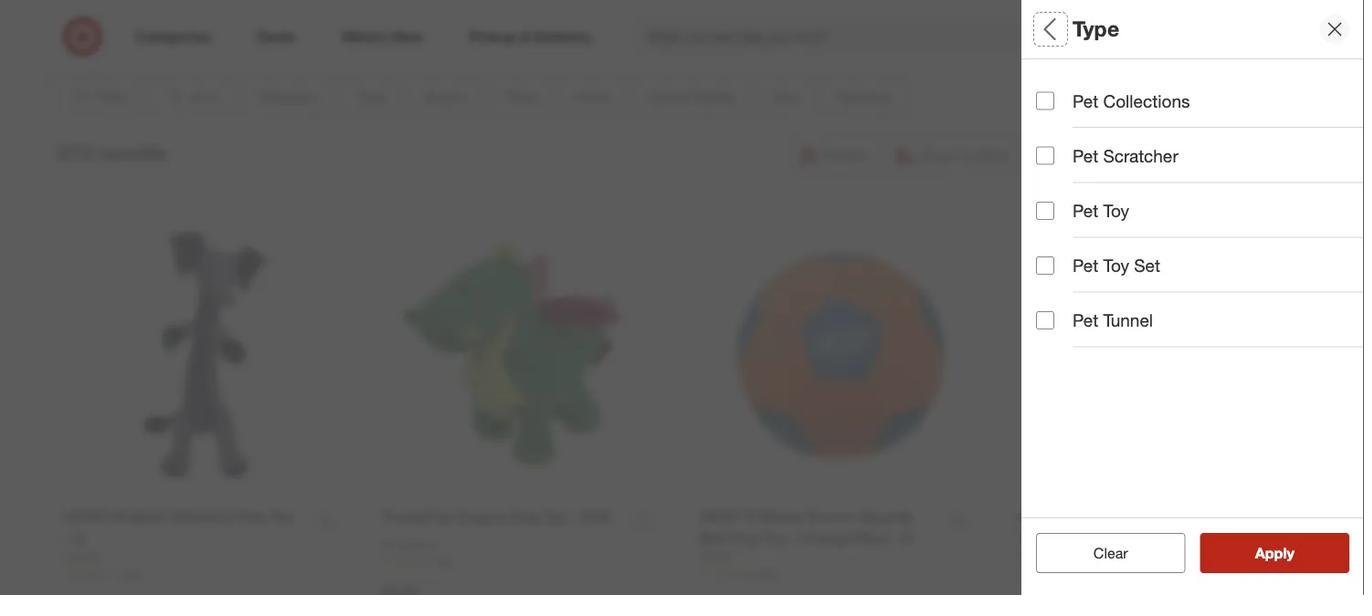 Task type: vqa. For each thing, say whether or not it's contained in the screenshot.
store
yes



Task type: locate. For each thing, give the bounding box(es) containing it.
online
[[698, 5, 743, 23]]

1 vertical spatial toy
[[1103, 255, 1129, 276]]

category
[[1036, 78, 1112, 99]]

expires dec 2
[[550, 32, 641, 50]]

4 pet from the top
[[1073, 255, 1099, 276]]

0 vertical spatial results
[[98, 140, 166, 166]]

scratcher
[[1103, 145, 1179, 166]]

1 clear from the left
[[1085, 545, 1119, 562]]

1 vertical spatial results
[[1267, 545, 1314, 562]]

0 horizontal spatial 273
[[57, 140, 92, 166]]

1 horizontal spatial 273
[[656, 32, 680, 50]]

pet up color
[[1073, 310, 1099, 331]]

3 pet from the top
[[1073, 200, 1099, 221]]

see results button
[[1200, 534, 1350, 574]]

toy up 'pet toy set'
[[1103, 200, 1129, 221]]

0 vertical spatial 273
[[656, 32, 680, 50]]

263
[[121, 568, 139, 582]]

brand button
[[1036, 187, 1364, 251]]

pet
[[1073, 90, 1099, 111], [1073, 145, 1099, 166], [1073, 200, 1099, 221], [1073, 255, 1099, 276], [1073, 310, 1099, 331]]

offer
[[735, 32, 767, 50]]

273
[[656, 32, 680, 50], [57, 140, 92, 166]]

price button
[[1036, 251, 1364, 315]]

set
[[1134, 255, 1161, 276]]

toy left set
[[1103, 255, 1129, 276]]

color button
[[1036, 315, 1364, 379]]

180 link
[[700, 567, 981, 583]]

Pet Scratcher checkbox
[[1036, 147, 1055, 165]]

5 pet from the top
[[1073, 310, 1099, 331]]

type down pet collections option
[[1036, 142, 1075, 163]]

263 link
[[64, 567, 345, 583]]

Pet Collections checkbox
[[1036, 92, 1055, 110]]

pet right pet collections option
[[1073, 90, 1099, 111]]

0 horizontal spatial results
[[98, 140, 166, 166]]

2 clear from the left
[[1094, 545, 1128, 562]]

type right the all
[[1073, 16, 1120, 42]]

see results
[[1236, 545, 1314, 562]]

or
[[680, 5, 694, 23]]

offer details button
[[720, 30, 814, 51]]

1 toy from the top
[[1103, 200, 1129, 221]]

pet right pet toy checkbox
[[1073, 200, 1099, 221]]

clear
[[1085, 545, 1119, 562], [1094, 545, 1128, 562]]

type inside type dialog
[[1073, 16, 1120, 42]]

results
[[98, 140, 166, 166], [1267, 545, 1314, 562]]

pet collections
[[1073, 90, 1190, 111]]

273 results
[[57, 140, 166, 166]]

pet for pet toy
[[1073, 200, 1099, 221]]

1 pet from the top
[[1073, 90, 1099, 111]]

type dialog
[[1022, 0, 1364, 596]]

pet right pet scratcher checkbox
[[1073, 145, 1099, 166]]

1 vertical spatial 273
[[57, 140, 92, 166]]

type inside type button
[[1036, 142, 1075, 163]]

results for 273 results
[[98, 140, 166, 166]]

0 vertical spatial type
[[1073, 16, 1120, 42]]

type
[[1073, 16, 1120, 42], [1036, 142, 1075, 163]]

2 pet from the top
[[1073, 145, 1099, 166]]

in-store or online
[[621, 5, 743, 23]]

search button
[[1078, 16, 1122, 60]]

pet toy
[[1073, 200, 1129, 221]]

180
[[757, 568, 775, 582]]

results inside button
[[1267, 545, 1314, 562]]

items
[[684, 32, 720, 50]]

filters
[[1067, 16, 1124, 42]]

in-
[[621, 5, 640, 23]]

273 items
[[656, 32, 720, 50]]

color
[[1036, 334, 1081, 355]]

clear inside "button"
[[1094, 545, 1128, 562]]

collections
[[1103, 90, 1190, 111]]

clear button
[[1036, 534, 1186, 574]]

expires
[[550, 32, 599, 50]]

apply
[[1255, 545, 1295, 562]]

pet for pet toy set
[[1073, 255, 1099, 276]]

toy
[[1103, 200, 1129, 221], [1103, 255, 1129, 276]]

all
[[1036, 16, 1062, 42]]

392
[[1075, 569, 1093, 583]]

clear for clear
[[1094, 545, 1128, 562]]

type button
[[1036, 123, 1364, 187]]

392 link
[[1018, 568, 1300, 584]]

clear inside 'button'
[[1085, 545, 1119, 562]]

1 vertical spatial type
[[1036, 142, 1075, 163]]

0 vertical spatial toy
[[1103, 200, 1129, 221]]

1 horizontal spatial results
[[1267, 545, 1314, 562]]

2 toy from the top
[[1103, 255, 1129, 276]]

pet right pet toy set option
[[1073, 255, 1099, 276]]



Task type: describe. For each thing, give the bounding box(es) containing it.
pet for pet scratcher
[[1073, 145, 1099, 166]]

results for see results
[[1267, 545, 1314, 562]]

2
[[633, 32, 641, 50]]

all filters
[[1036, 16, 1124, 42]]

clear all
[[1085, 545, 1137, 562]]

273 for 273 items
[[656, 32, 680, 50]]

clear for clear all
[[1085, 545, 1119, 562]]

273 for 273 results
[[57, 140, 92, 166]]

search
[[1078, 29, 1122, 47]]

Pet Tunnel checkbox
[[1036, 312, 1055, 330]]

dec
[[603, 32, 629, 50]]

What can we help you find? suggestions appear below search field
[[636, 16, 1091, 57]]

Pet Toy checkbox
[[1036, 202, 1055, 220]]

details
[[771, 32, 814, 50]]

price
[[1036, 270, 1079, 291]]

toy for pet toy set
[[1103, 255, 1129, 276]]

see
[[1236, 545, 1263, 562]]

clear all button
[[1036, 534, 1186, 574]]

pet for pet tunnel
[[1073, 310, 1099, 331]]

pet toy set
[[1073, 255, 1161, 276]]

all filters dialog
[[1022, 0, 1364, 596]]

Pet Toy Set checkbox
[[1036, 257, 1055, 275]]

category button
[[1036, 59, 1364, 123]]

offer details
[[735, 32, 814, 50]]

pet scratcher
[[1073, 145, 1179, 166]]

store
[[640, 5, 676, 23]]

brand
[[1036, 206, 1086, 227]]

pet tunnel
[[1073, 310, 1153, 331]]

pet for pet collections
[[1073, 90, 1099, 111]]

25 link
[[382, 555, 663, 570]]

toy for pet toy
[[1103, 200, 1129, 221]]

tunnel
[[1103, 310, 1153, 331]]

25
[[439, 556, 451, 569]]

all
[[1123, 545, 1137, 562]]

apply button
[[1200, 534, 1350, 574]]



